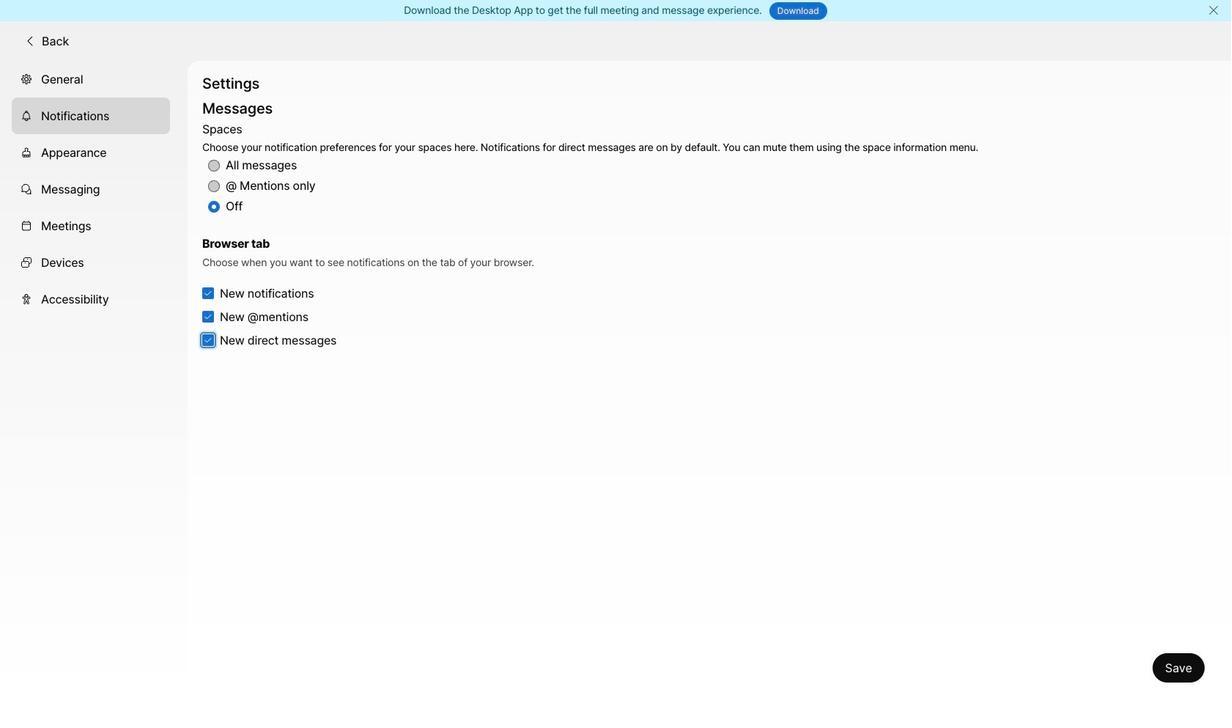 Task type: vqa. For each thing, say whether or not it's contained in the screenshot.
cancel_16 "icon"
yes



Task type: locate. For each thing, give the bounding box(es) containing it.
messaging tab
[[12, 171, 170, 207]]

option group
[[202, 119, 979, 217]]

cancel_16 image
[[1208, 4, 1220, 16]]

@ Mentions only radio
[[208, 180, 220, 192]]



Task type: describe. For each thing, give the bounding box(es) containing it.
Off radio
[[208, 201, 220, 213]]

appearance tab
[[12, 134, 170, 171]]

notifications tab
[[12, 97, 170, 134]]

accessibility tab
[[12, 281, 170, 317]]

All messages radio
[[208, 160, 220, 172]]

devices tab
[[12, 244, 170, 281]]

meetings tab
[[12, 207, 170, 244]]

general tab
[[12, 61, 170, 97]]

settings navigation
[[0, 61, 188, 706]]



